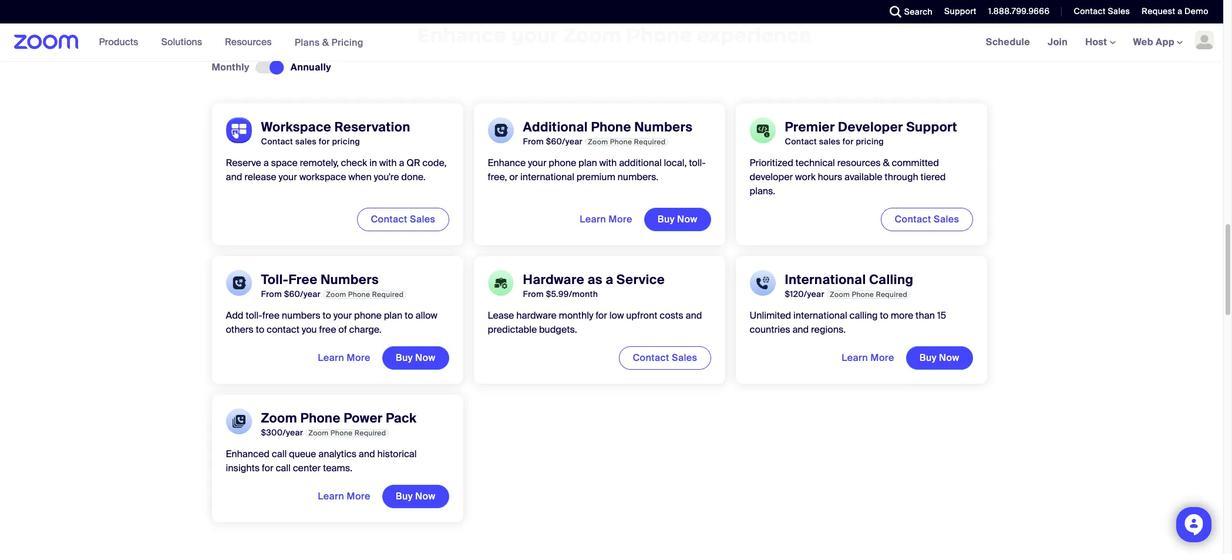 Task type: locate. For each thing, give the bounding box(es) containing it.
0 vertical spatial $60/year
[[546, 136, 583, 147]]

numbers up add toll-free numbers to your phone plan to allow others to contact you free of charge.
[[321, 272, 379, 289]]

now down 15
[[939, 352, 960, 364]]

call
[[272, 448, 287, 461], [276, 462, 291, 475]]

from
[[523, 136, 544, 147], [261, 289, 282, 300], [523, 289, 544, 300]]

buy now link down local,
[[644, 208, 711, 232]]

sales for premier developer support
[[934, 213, 960, 226]]

for left low
[[596, 310, 607, 322]]

experience
[[697, 22, 812, 48]]

web app button
[[1134, 36, 1183, 48]]

for down enhanced
[[262, 462, 274, 475]]

and down reserve
[[226, 171, 242, 183]]

international right "or"
[[521, 171, 574, 183]]

contact down you're
[[371, 213, 408, 226]]

1 horizontal spatial free
[[319, 324, 336, 336]]

contact up space
[[261, 136, 293, 147]]

1 horizontal spatial toll-
[[689, 157, 706, 169]]

buy now link down 15
[[906, 347, 973, 370]]

banner containing products
[[0, 23, 1224, 62]]

plans & pricing
[[295, 36, 364, 48]]

0 vertical spatial call
[[272, 448, 287, 461]]

$60/year down free
[[284, 289, 321, 300]]

required for toll-free numbers
[[372, 290, 404, 299]]

buy now
[[658, 213, 698, 226], [396, 352, 436, 364], [920, 352, 960, 364], [396, 491, 436, 503]]

and right the costs
[[686, 310, 702, 322]]

tiered
[[921, 171, 946, 183]]

a right as
[[606, 272, 614, 289]]

0 horizontal spatial phone
[[354, 310, 382, 322]]

toll- right add
[[246, 310, 262, 322]]

and
[[226, 171, 242, 183], [686, 310, 702, 322], [793, 324, 809, 336], [359, 448, 375, 461]]

call left center
[[276, 462, 291, 475]]

to left 'more'
[[880, 310, 889, 322]]

enhance
[[417, 22, 507, 48], [488, 157, 526, 169]]

pricing
[[332, 36, 364, 48]]

& inside the product information navigation
[[322, 36, 329, 48]]

$60/year down additional
[[546, 136, 583, 147]]

search
[[905, 6, 933, 17]]

$60/year
[[546, 136, 583, 147], [284, 289, 321, 300]]

schedule link
[[977, 23, 1039, 61]]

required inside additional phone numbers from $60/year zoom phone required
[[634, 137, 666, 147]]

support up committed
[[907, 119, 958, 136]]

sales down premier on the top
[[819, 136, 841, 147]]

0 vertical spatial plan
[[579, 157, 597, 169]]

0 horizontal spatial sales
[[295, 136, 317, 147]]

more down charge.
[[347, 352, 371, 364]]

join
[[1048, 36, 1068, 48]]

learn down unlimited international calling to more than 15 countries and regions. on the bottom right of the page
[[842, 352, 868, 364]]

1 horizontal spatial $60/year
[[546, 136, 583, 147]]

pricing up check
[[332, 136, 360, 147]]

learn more down teams.
[[318, 491, 371, 503]]

for inside lease hardware monthly for low upfront costs and predictable budgets.
[[596, 310, 607, 322]]

additional
[[619, 157, 662, 169]]

others
[[226, 324, 254, 336]]

1 vertical spatial enhance
[[488, 157, 526, 169]]

free up contact
[[262, 310, 280, 322]]

for
[[319, 136, 330, 147], [843, 136, 854, 147], [596, 310, 607, 322], [262, 462, 274, 475]]

1 vertical spatial international
[[794, 310, 848, 322]]

from down additional
[[523, 136, 544, 147]]

for inside workspace reservation contact sales for pricing
[[319, 136, 330, 147]]

0 horizontal spatial $60/year
[[284, 289, 321, 300]]

&
[[322, 36, 329, 48], [883, 157, 890, 169]]

reservation
[[335, 119, 410, 136]]

contact sales down tiered
[[895, 213, 960, 226]]

workspace
[[261, 119, 331, 136]]

request
[[1142, 6, 1176, 16]]

phone down additional
[[549, 157, 576, 169]]

0 vertical spatial international
[[521, 171, 574, 183]]

plan up premium
[[579, 157, 597, 169]]

from down toll-
[[261, 289, 282, 300]]

required for zoom phone power pack
[[355, 429, 386, 438]]

learn down the "of"
[[318, 352, 344, 364]]

learn down premium
[[580, 213, 606, 226]]

required inside toll-free numbers from $60/year zoom phone required
[[372, 290, 404, 299]]

your
[[511, 22, 558, 48], [528, 157, 547, 169], [279, 171, 297, 183], [333, 310, 352, 322]]

pricing down developer
[[856, 136, 884, 147]]

1 pricing from the left
[[332, 136, 360, 147]]

hours
[[818, 171, 843, 183]]

buy
[[658, 213, 675, 226], [396, 352, 413, 364], [920, 352, 937, 364], [396, 491, 413, 503]]

to right others
[[256, 324, 264, 336]]

$300/year
[[261, 428, 303, 438]]

buy now down allow
[[396, 352, 436, 364]]

learn for toll-
[[318, 352, 344, 364]]

0 horizontal spatial plan
[[384, 310, 403, 322]]

to right numbers
[[323, 310, 331, 322]]

learn more down premium
[[580, 213, 633, 226]]

contact sales down done.
[[371, 213, 436, 226]]

now down historical
[[415, 491, 436, 503]]

1 with from the left
[[379, 157, 397, 169]]

sales inside workspace reservation contact sales for pricing
[[295, 136, 317, 147]]

2 with from the left
[[599, 157, 617, 169]]

1 horizontal spatial numbers
[[635, 119, 693, 136]]

from inside additional phone numbers from $60/year zoom phone required
[[523, 136, 544, 147]]

banner
[[0, 23, 1224, 62]]

buy now down historical
[[396, 491, 436, 503]]

1 sales from the left
[[295, 136, 317, 147]]

sales
[[295, 136, 317, 147], [819, 136, 841, 147]]

sales
[[1108, 6, 1130, 16], [410, 213, 436, 226], [934, 213, 960, 226], [672, 352, 698, 364]]

required for additional phone numbers
[[634, 137, 666, 147]]

reserve a space remotely, check in with a qr code, and release your workspace when you're done.
[[226, 157, 447, 183]]

pricing inside workspace reservation contact sales for pricing
[[332, 136, 360, 147]]

learn
[[580, 213, 606, 226], [318, 352, 344, 364], [842, 352, 868, 364], [318, 491, 344, 503]]

now for zoom phone power pack
[[415, 491, 436, 503]]

1 vertical spatial toll-
[[246, 310, 262, 322]]

work
[[795, 171, 816, 183]]

required down the calling
[[876, 290, 908, 299]]

power
[[344, 410, 383, 427]]

premier developer support logo image
[[750, 118, 776, 143]]

from for additional
[[523, 136, 544, 147]]

learn more down the "of"
[[318, 352, 371, 364]]

required up additional
[[634, 137, 666, 147]]

numbers inside toll-free numbers from $60/year zoom phone required
[[321, 272, 379, 289]]

learn for international
[[842, 352, 868, 364]]

learn more down unlimited international calling to more than 15 countries and regions. on the bottom right of the page
[[842, 352, 895, 364]]

international up regions.
[[794, 310, 848, 322]]

numbers inside additional phone numbers from $60/year zoom phone required
[[635, 119, 693, 136]]

contact
[[1074, 6, 1106, 16], [261, 136, 293, 147], [785, 136, 817, 147], [371, 213, 408, 226], [895, 213, 932, 226], [633, 352, 670, 364]]

1 vertical spatial numbers
[[321, 272, 379, 289]]

numbers for toll-free numbers
[[321, 272, 379, 289]]

buy now link down historical
[[382, 485, 449, 509]]

sales for hardware as a service
[[672, 352, 698, 364]]

0 horizontal spatial toll-
[[246, 310, 262, 322]]

and right analytics
[[359, 448, 375, 461]]

for inside premier developer support contact sales for pricing
[[843, 136, 854, 147]]

learn down teams.
[[318, 491, 344, 503]]

zoom
[[563, 22, 622, 48], [588, 137, 608, 147], [326, 290, 346, 299], [830, 290, 850, 299], [261, 410, 297, 427], [309, 429, 329, 438]]

0 vertical spatial free
[[262, 310, 280, 322]]

contact sales link for workspace reservation
[[357, 208, 449, 232]]

sales down workspace
[[295, 136, 317, 147]]

1 horizontal spatial &
[[883, 157, 890, 169]]

pack
[[386, 410, 417, 427]]

or
[[509, 171, 518, 183]]

1 horizontal spatial with
[[599, 157, 617, 169]]

1 vertical spatial support
[[907, 119, 958, 136]]

from inside toll-free numbers from $60/year zoom phone required
[[261, 289, 282, 300]]

buy now for additional phone numbers
[[658, 213, 698, 226]]

a left qr at left
[[399, 157, 404, 169]]

regions.
[[811, 324, 846, 336]]

0 horizontal spatial &
[[322, 36, 329, 48]]

1 vertical spatial &
[[883, 157, 890, 169]]

remotely,
[[300, 157, 339, 169]]

more down teams.
[[347, 491, 371, 503]]

zoom inside additional phone numbers from $60/year zoom phone required
[[588, 137, 608, 147]]

support inside premier developer support contact sales for pricing
[[907, 119, 958, 136]]

workspace reservation logo image
[[226, 118, 252, 143]]

0 vertical spatial phone
[[549, 157, 576, 169]]

web app
[[1134, 36, 1175, 48]]

learn more
[[580, 213, 633, 226], [318, 352, 371, 364], [842, 352, 895, 364], [318, 491, 371, 503]]

app
[[1156, 36, 1175, 48]]

phone
[[549, 157, 576, 169], [354, 310, 382, 322]]

sales down done.
[[410, 213, 436, 226]]

from up hardware
[[523, 289, 544, 300]]

1 vertical spatial free
[[319, 324, 336, 336]]

phone up charge.
[[354, 310, 382, 322]]

hardware as a service logo image
[[488, 270, 514, 296]]

required inside zoom phone power pack $300/year zoom phone required
[[355, 429, 386, 438]]

contact down premier on the top
[[785, 136, 817, 147]]

required up charge.
[[372, 290, 404, 299]]

0 vertical spatial enhance
[[417, 22, 507, 48]]

plans & pricing link
[[295, 36, 364, 48], [295, 36, 364, 48]]

1 horizontal spatial plan
[[579, 157, 597, 169]]

1 vertical spatial plan
[[384, 310, 403, 322]]

buy now for international calling
[[920, 352, 960, 364]]

more down calling
[[871, 352, 895, 364]]

1 horizontal spatial international
[[794, 310, 848, 322]]

hardware as a service from $5.99/month
[[523, 272, 665, 300]]

0 vertical spatial numbers
[[635, 119, 693, 136]]

with up premium
[[599, 157, 617, 169]]

zoom phone power pack logo image
[[226, 409, 252, 435]]

1 horizontal spatial phone
[[549, 157, 576, 169]]

numbers up local,
[[635, 119, 693, 136]]

toll-free numbers from $60/year zoom phone required
[[261, 272, 404, 300]]

low
[[610, 310, 624, 322]]

1 vertical spatial $60/year
[[284, 289, 321, 300]]

now down allow
[[415, 352, 436, 364]]

1 vertical spatial phone
[[354, 310, 382, 322]]

buy now down local,
[[658, 213, 698, 226]]

upfront
[[626, 310, 658, 322]]

support right search
[[945, 6, 977, 16]]

sales down tiered
[[934, 213, 960, 226]]

1 horizontal spatial pricing
[[856, 136, 884, 147]]

with up you're
[[379, 157, 397, 169]]

0 horizontal spatial with
[[379, 157, 397, 169]]

& up the through at the top right of page
[[883, 157, 890, 169]]

for up remotely,
[[319, 136, 330, 147]]

and left regions.
[[793, 324, 809, 336]]

buy now down 15
[[920, 352, 960, 364]]

plan
[[579, 157, 597, 169], [384, 310, 403, 322]]

buy for international calling
[[920, 352, 937, 364]]

required down power
[[355, 429, 386, 438]]

0 vertical spatial toll-
[[689, 157, 706, 169]]

2 sales from the left
[[819, 136, 841, 147]]

0 horizontal spatial pricing
[[332, 136, 360, 147]]

support link
[[936, 0, 980, 23], [945, 6, 977, 16]]

call down "$300/year"
[[272, 448, 287, 461]]

contact sales down the costs
[[633, 352, 698, 364]]

plan inside add toll-free numbers to your phone plan to allow others to contact you free of charge.
[[384, 310, 403, 322]]

$60/year inside toll-free numbers from $60/year zoom phone required
[[284, 289, 321, 300]]

contact inside workspace reservation contact sales for pricing
[[261, 136, 293, 147]]

your inside reserve a space remotely, check in with a qr code, and release your workspace when you're done.
[[279, 171, 297, 183]]

support
[[945, 6, 977, 16], [907, 119, 958, 136]]

more down numbers.
[[609, 213, 633, 226]]

you
[[302, 324, 317, 336]]

to
[[323, 310, 331, 322], [405, 310, 413, 322], [880, 310, 889, 322], [256, 324, 264, 336]]

free
[[262, 310, 280, 322], [319, 324, 336, 336]]

request a demo link
[[1133, 0, 1224, 23], [1142, 6, 1209, 16]]

enhance inside enhance your phone plan with additional local, toll- free, or international premium numbers.
[[488, 157, 526, 169]]

and inside lease hardware monthly for low upfront costs and predictable budgets.
[[686, 310, 702, 322]]

from for toll-
[[261, 289, 282, 300]]

0 vertical spatial support
[[945, 6, 977, 16]]

buy for additional phone numbers
[[658, 213, 675, 226]]

as
[[588, 272, 603, 289]]

a inside hardware as a service from $5.99/month
[[606, 272, 614, 289]]

learn more for toll-
[[318, 352, 371, 364]]

$60/year for additional
[[546, 136, 583, 147]]

your inside enhance your phone plan with additional local, toll- free, or international premium numbers.
[[528, 157, 547, 169]]

$60/year inside additional phone numbers from $60/year zoom phone required
[[546, 136, 583, 147]]

zoom phone power pack $300/year zoom phone required
[[261, 410, 417, 438]]

buy now for zoom phone power pack
[[396, 491, 436, 503]]

phone inside enhance your phone plan with additional local, toll- free, or international premium numbers.
[[549, 157, 576, 169]]

learn more for zoom
[[318, 491, 371, 503]]

for inside enhanced call queue analytics and historical insights for call center teams.
[[262, 462, 274, 475]]

0 vertical spatial &
[[322, 36, 329, 48]]

for up resources
[[843, 136, 854, 147]]

annually
[[291, 61, 331, 74]]

0 horizontal spatial numbers
[[321, 272, 379, 289]]

free,
[[488, 171, 507, 183]]

to left allow
[[405, 310, 413, 322]]

with inside enhance your phone plan with additional local, toll- free, or international premium numbers.
[[599, 157, 617, 169]]

zoom logo image
[[14, 35, 78, 49]]

premier developer support contact sales for pricing
[[785, 119, 958, 147]]

more
[[609, 213, 633, 226], [347, 352, 371, 364], [871, 352, 895, 364], [347, 491, 371, 503]]

committed
[[892, 157, 939, 169]]

free left the "of"
[[319, 324, 336, 336]]

contact sales up "host" dropdown button
[[1074, 6, 1130, 16]]

toll- right local,
[[689, 157, 706, 169]]

plan left allow
[[384, 310, 403, 322]]

products button
[[99, 23, 144, 61]]

now down local,
[[677, 213, 698, 226]]

qr
[[407, 157, 420, 169]]

0 horizontal spatial international
[[521, 171, 574, 183]]

sales down the costs
[[672, 352, 698, 364]]

& right plans
[[322, 36, 329, 48]]

2 pricing from the left
[[856, 136, 884, 147]]

technical
[[796, 157, 835, 169]]

buy now link down allow
[[382, 347, 449, 370]]

contact inside premier developer support contact sales for pricing
[[785, 136, 817, 147]]

1 horizontal spatial sales
[[819, 136, 841, 147]]

contact down upfront
[[633, 352, 670, 364]]



Task type: describe. For each thing, give the bounding box(es) containing it.
buy now link for zoom phone power pack
[[382, 485, 449, 509]]

product information navigation
[[90, 23, 372, 62]]

sales inside premier developer support contact sales for pricing
[[819, 136, 841, 147]]

space
[[271, 157, 298, 169]]

prioritized
[[750, 157, 794, 169]]

additional phone numbers logo image
[[488, 118, 514, 143]]

predictable
[[488, 324, 537, 336]]

from inside hardware as a service from $5.99/month
[[523, 289, 544, 300]]

enhance for enhance your phone plan with additional local, toll- free, or international premium numbers.
[[488, 157, 526, 169]]

charge.
[[349, 324, 382, 336]]

international calling logo image
[[750, 270, 776, 296]]

buy for zoom phone power pack
[[396, 491, 413, 503]]

international inside unlimited international calling to more than 15 countries and regions.
[[794, 310, 848, 322]]

$5.99/month
[[546, 289, 598, 300]]

hardware
[[523, 272, 585, 289]]

sales for workspace reservation
[[410, 213, 436, 226]]

zoom inside "international calling $120/year zoom phone required"
[[830, 290, 850, 299]]

and inside unlimited international calling to more than 15 countries and regions.
[[793, 324, 809, 336]]

contact
[[267, 324, 300, 336]]

sales up "host" dropdown button
[[1108, 6, 1130, 16]]

allow
[[416, 310, 438, 322]]

budgets.
[[539, 324, 577, 336]]

more
[[891, 310, 914, 322]]

$120/year
[[785, 289, 825, 300]]

contact sales for hardware as a service
[[633, 352, 698, 364]]

web
[[1134, 36, 1154, 48]]

calling
[[850, 310, 878, 322]]

contact sales for workspace reservation
[[371, 213, 436, 226]]

contact sales link for hardware as a service
[[619, 347, 711, 370]]

1 vertical spatial call
[[276, 462, 291, 475]]

workspace
[[299, 171, 346, 183]]

with inside reserve a space remotely, check in with a qr code, and release your workspace when you're done.
[[379, 157, 397, 169]]

more for toll-free numbers
[[347, 352, 371, 364]]

in
[[369, 157, 377, 169]]

hardware
[[516, 310, 557, 322]]

demo
[[1185, 6, 1209, 16]]

add
[[226, 310, 243, 322]]

teams.
[[323, 462, 352, 475]]

host button
[[1086, 36, 1116, 48]]

required inside "international calling $120/year zoom phone required"
[[876, 290, 908, 299]]

$60/year for toll-
[[284, 289, 321, 300]]

schedule
[[986, 36, 1030, 48]]

request a demo
[[1142, 6, 1209, 16]]

resources button
[[225, 23, 277, 61]]

solutions button
[[161, 23, 207, 61]]

now for toll-free numbers
[[415, 352, 436, 364]]

than
[[916, 310, 935, 322]]

premium
[[577, 171, 616, 183]]

& inside prioritized technical resources & committed developer work hours available through tiered plans.
[[883, 157, 890, 169]]

enhance your phone plan with additional local, toll- free, or international premium numbers.
[[488, 157, 706, 183]]

enhance for enhance your zoom phone experience
[[417, 22, 507, 48]]

learn for zoom
[[318, 491, 344, 503]]

release
[[244, 171, 276, 183]]

pricing inside premier developer support contact sales for pricing
[[856, 136, 884, 147]]

toll- inside add toll-free numbers to your phone plan to allow others to contact you free of charge.
[[246, 310, 262, 322]]

plan inside enhance your phone plan with additional local, toll- free, or international premium numbers.
[[579, 157, 597, 169]]

and inside reserve a space remotely, check in with a qr code, and release your workspace when you're done.
[[226, 171, 242, 183]]

workspace reservation contact sales for pricing
[[261, 119, 410, 147]]

contact up host
[[1074, 6, 1106, 16]]

countries
[[750, 324, 790, 336]]

learn more for international
[[842, 352, 895, 364]]

learn more for additional
[[580, 213, 633, 226]]

monthly
[[212, 61, 250, 74]]

lease
[[488, 310, 514, 322]]

enhance your zoom phone experience
[[417, 22, 812, 48]]

contact down the through at the top right of page
[[895, 213, 932, 226]]

zoom inside toll-free numbers from $60/year zoom phone required
[[326, 290, 346, 299]]

buy now link for toll-free numbers
[[382, 347, 449, 370]]

premier
[[785, 119, 835, 136]]

add toll-free numbers to your phone plan to allow others to contact you free of charge.
[[226, 310, 438, 336]]

buy now link for additional phone numbers
[[644, 208, 711, 232]]

numbers.
[[618, 171, 659, 183]]

free
[[289, 272, 318, 289]]

unlimited international calling to more than 15 countries and regions.
[[750, 310, 947, 336]]

through
[[885, 171, 919, 183]]

additional phone numbers from $60/year zoom phone required
[[523, 119, 693, 147]]

international calling $120/year zoom phone required
[[785, 272, 914, 300]]

international inside enhance your phone plan with additional local, toll- free, or international premium numbers.
[[521, 171, 574, 183]]

meetings navigation
[[977, 23, 1224, 62]]

to inside unlimited international calling to more than 15 countries and regions.
[[880, 310, 889, 322]]

0 horizontal spatial free
[[262, 310, 280, 322]]

lease hardware monthly for low upfront costs and predictable budgets.
[[488, 310, 702, 336]]

now for international calling
[[939, 352, 960, 364]]

phone inside toll-free numbers from $60/year zoom phone required
[[348, 290, 370, 299]]

toll-free numbers logo image
[[226, 270, 252, 296]]

developer
[[750, 171, 793, 183]]

unlimited
[[750, 310, 791, 322]]

prioritized technical resources & committed developer work hours available through tiered plans.
[[750, 157, 946, 198]]

calling
[[869, 272, 914, 289]]

resources
[[838, 157, 881, 169]]

developer
[[838, 119, 903, 136]]

numbers
[[282, 310, 321, 322]]

code,
[[423, 157, 447, 169]]

resources
[[225, 36, 272, 48]]

profile picture image
[[1195, 31, 1214, 49]]

buy now for toll-free numbers
[[396, 352, 436, 364]]

additional
[[523, 119, 588, 136]]

more for international calling
[[871, 352, 895, 364]]

more for zoom phone power pack
[[347, 491, 371, 503]]

toll- inside enhance your phone plan with additional local, toll- free, or international premium numbers.
[[689, 157, 706, 169]]

plans.
[[750, 185, 776, 198]]

historical
[[377, 448, 417, 461]]

local,
[[664, 157, 687, 169]]

buy for toll-free numbers
[[396, 352, 413, 364]]

more for additional phone numbers
[[609, 213, 633, 226]]

insights
[[226, 462, 260, 475]]

join link
[[1039, 23, 1077, 61]]

phone inside "international calling $120/year zoom phone required"
[[852, 290, 874, 299]]

contact sales for premier developer support
[[895, 213, 960, 226]]

a up 'release'
[[264, 157, 269, 169]]

buy now link for international calling
[[906, 347, 973, 370]]

15
[[937, 310, 947, 322]]

enhanced call queue analytics and historical insights for call center teams.
[[226, 448, 417, 475]]

costs
[[660, 310, 684, 322]]

products
[[99, 36, 138, 48]]

of
[[339, 324, 347, 336]]

1.888.799.9666
[[989, 6, 1050, 16]]

done.
[[401, 171, 426, 183]]

search button
[[881, 0, 936, 23]]

a left demo on the right top of the page
[[1178, 6, 1183, 16]]

contact sales link for premier developer support
[[881, 208, 973, 232]]

numbers for additional phone numbers
[[635, 119, 693, 136]]

check
[[341, 157, 367, 169]]

when
[[349, 171, 372, 183]]

phone inside add toll-free numbers to your phone plan to allow others to contact you free of charge.
[[354, 310, 382, 322]]

reserve
[[226, 157, 261, 169]]

international
[[785, 272, 866, 289]]

host
[[1086, 36, 1110, 48]]

available
[[845, 171, 883, 183]]

you're
[[374, 171, 399, 183]]

learn for additional
[[580, 213, 606, 226]]

and inside enhanced call queue analytics and historical insights for call center teams.
[[359, 448, 375, 461]]

your inside add toll-free numbers to your phone plan to allow others to contact you free of charge.
[[333, 310, 352, 322]]

now for additional phone numbers
[[677, 213, 698, 226]]



Task type: vqa. For each thing, say whether or not it's contained in the screenshot.


